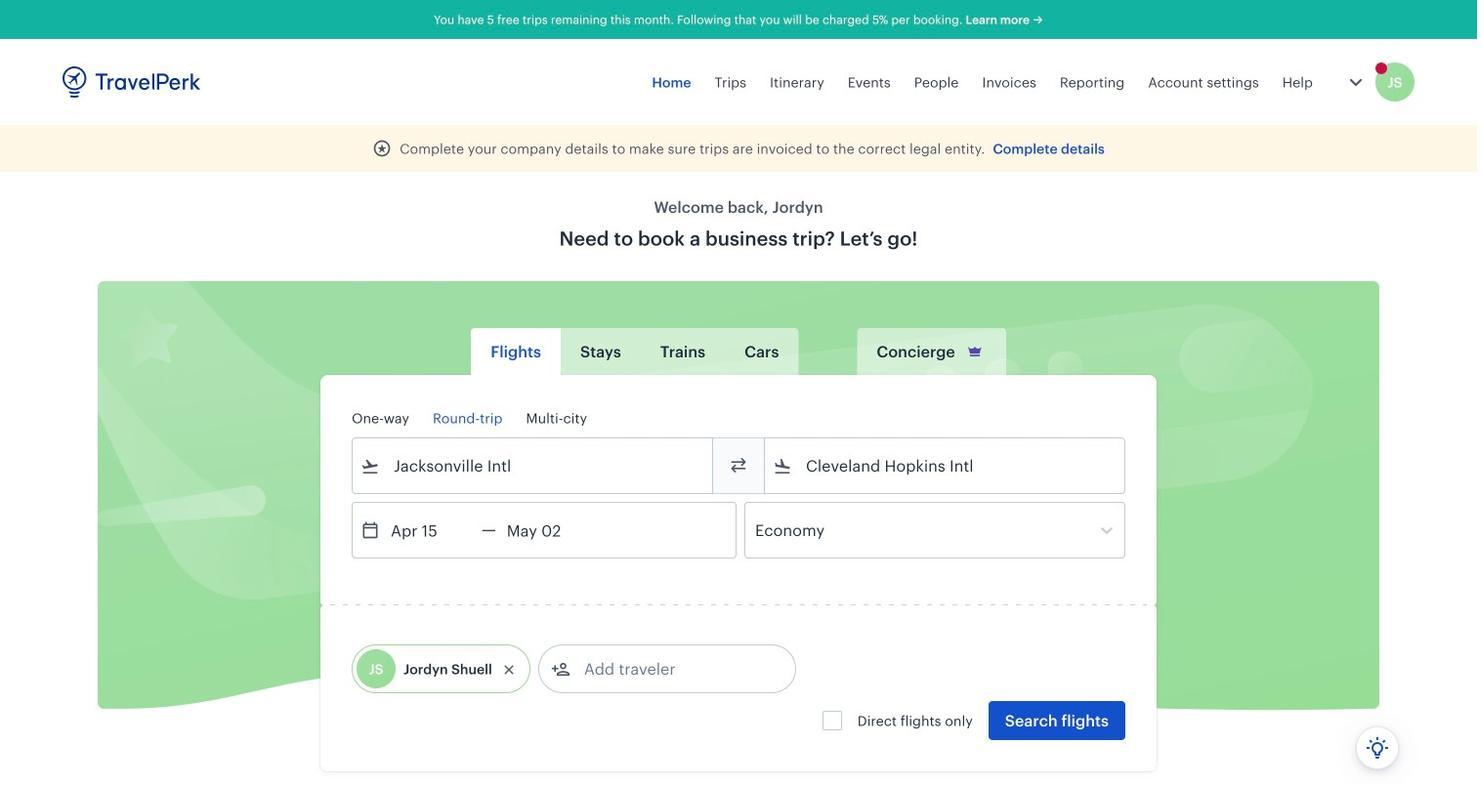 Task type: describe. For each thing, give the bounding box(es) containing it.
From search field
[[380, 451, 687, 482]]

To search field
[[793, 451, 1099, 482]]



Task type: vqa. For each thing, say whether or not it's contained in the screenshot.
Selected. Friday, May 10, 2024 icon
no



Task type: locate. For each thing, give the bounding box(es) containing it.
Depart text field
[[380, 503, 482, 558]]

Return text field
[[496, 503, 598, 558]]

Add traveler search field
[[571, 654, 774, 685]]



